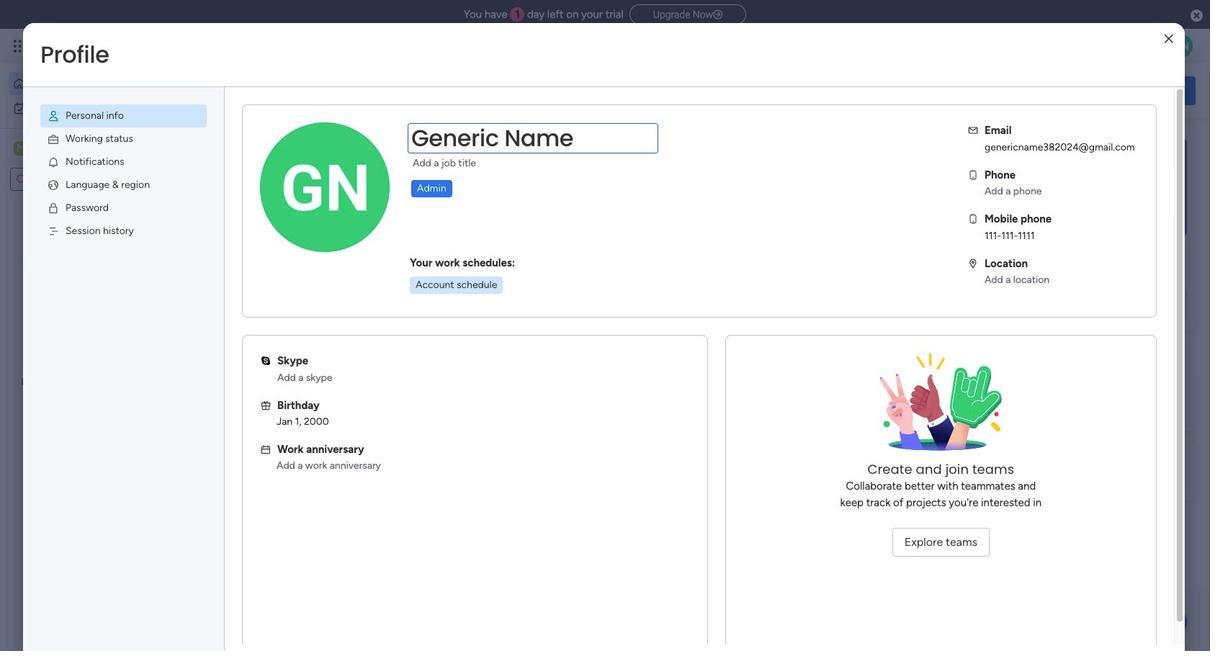 Task type: describe. For each thing, give the bounding box(es) containing it.
2 option from the top
[[9, 97, 175, 120]]

1 option from the top
[[9, 72, 175, 95]]

password image
[[47, 202, 60, 215]]

open update feed (inbox) image
[[223, 372, 240, 389]]

component image
[[479, 315, 492, 328]]

session history image
[[47, 225, 60, 238]]

1 menu item from the top
[[40, 104, 207, 128]]

personal info image
[[47, 110, 60, 123]]

v2 user feedback image
[[992, 82, 1003, 99]]

Search in workspace field
[[30, 171, 103, 188]]

5 menu item from the top
[[40, 197, 207, 220]]

quick search results list box
[[223, 164, 945, 355]]

dapulse rightstroke image
[[713, 9, 723, 20]]

3 menu item from the top
[[40, 151, 207, 174]]

dapulse close image
[[1191, 9, 1203, 23]]

6 menu item from the top
[[40, 220, 207, 243]]

public board image for component icon
[[241, 292, 257, 308]]

no teams image
[[869, 353, 1013, 461]]

close my workspaces image
[[223, 421, 240, 438]]

4 menu item from the top
[[40, 174, 207, 197]]

options image
[[260, 123, 358, 221]]



Task type: vqa. For each thing, say whether or not it's contained in the screenshot.
field
yes



Task type: locate. For each thing, give the bounding box(es) containing it.
working status image
[[47, 133, 60, 146]]

public board image up component image at left
[[479, 292, 495, 308]]

option up "personal info" icon
[[9, 72, 175, 95]]

0 vertical spatial option
[[9, 72, 175, 95]]

option
[[9, 72, 175, 95], [9, 97, 175, 120]]

1 horizontal spatial public board image
[[479, 292, 495, 308]]

getting started element
[[980, 373, 1196, 431]]

menu menu
[[23, 87, 224, 260]]

public board image up component icon
[[241, 292, 257, 308]]

option up workspace selection element
[[9, 97, 175, 120]]

public board image
[[241, 292, 257, 308], [479, 292, 495, 308]]

templates image image
[[993, 138, 1183, 237]]

2 public board image from the left
[[479, 292, 495, 308]]

0 horizontal spatial public board image
[[241, 292, 257, 308]]

close image
[[1165, 34, 1174, 44]]

language & region image
[[47, 179, 60, 192]]

2 menu item from the top
[[40, 128, 207, 151]]

add to favorites image
[[430, 292, 444, 307]]

workspace selection element
[[14, 140, 120, 159]]

v2 bolt switch image
[[1104, 83, 1112, 98]]

notifications image
[[47, 156, 60, 169]]

None field
[[408, 123, 659, 153]]

workspace image
[[14, 141, 28, 156]]

generic name image
[[1170, 35, 1193, 58]]

1 public board image from the left
[[241, 292, 257, 308]]

select product image
[[13, 39, 27, 53]]

component image
[[241, 315, 254, 328]]

menu item
[[40, 104, 207, 128], [40, 128, 207, 151], [40, 151, 207, 174], [40, 174, 207, 197], [40, 197, 207, 220], [40, 220, 207, 243]]

public board image for component image at left
[[479, 292, 495, 308]]

1 vertical spatial option
[[9, 97, 175, 120]]

close recently visited image
[[223, 146, 240, 164]]

clear search image
[[104, 172, 119, 187]]

workspace image
[[246, 464, 281, 498]]



